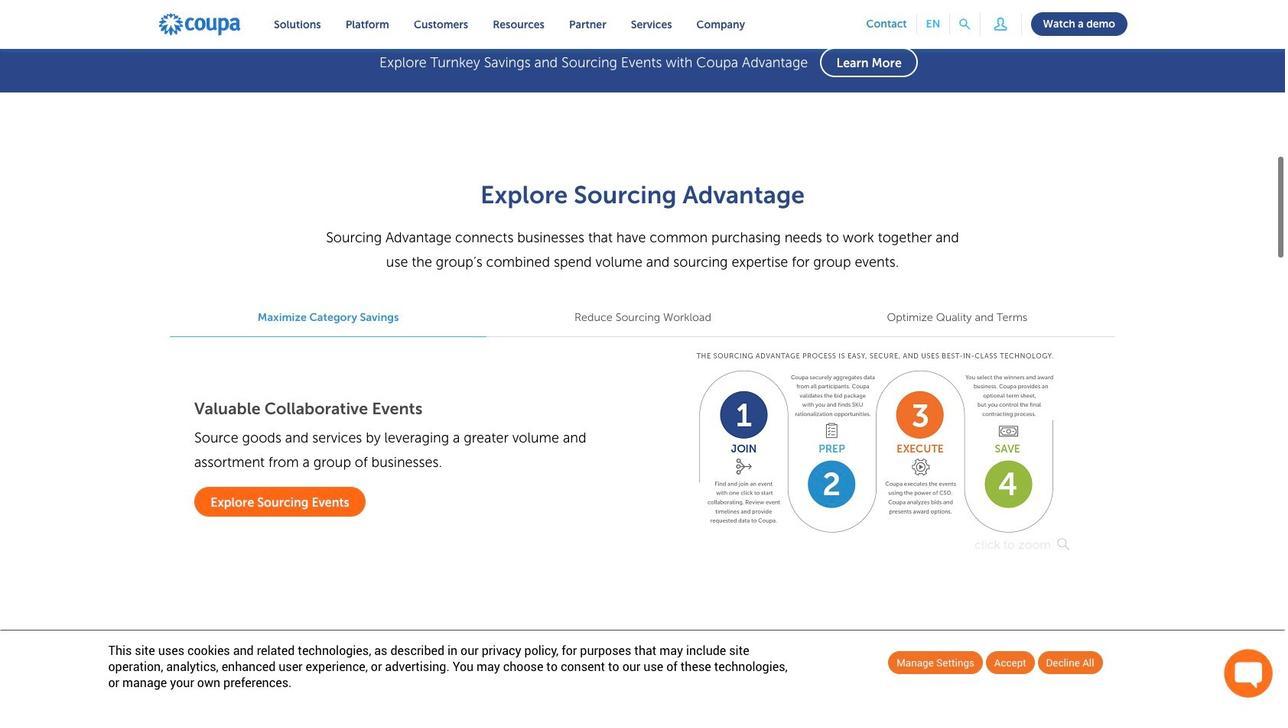 Task type: locate. For each thing, give the bounding box(es) containing it.
mag glass image
[[960, 19, 971, 30]]

maximize category savings image
[[688, 350, 1070, 538]]

home image
[[158, 12, 242, 37]]



Task type: vqa. For each thing, say whether or not it's contained in the screenshot.
Maximize Category Savings image
yes



Task type: describe. For each thing, give the bounding box(es) containing it.
platform_user_centric image
[[990, 13, 1012, 35]]



